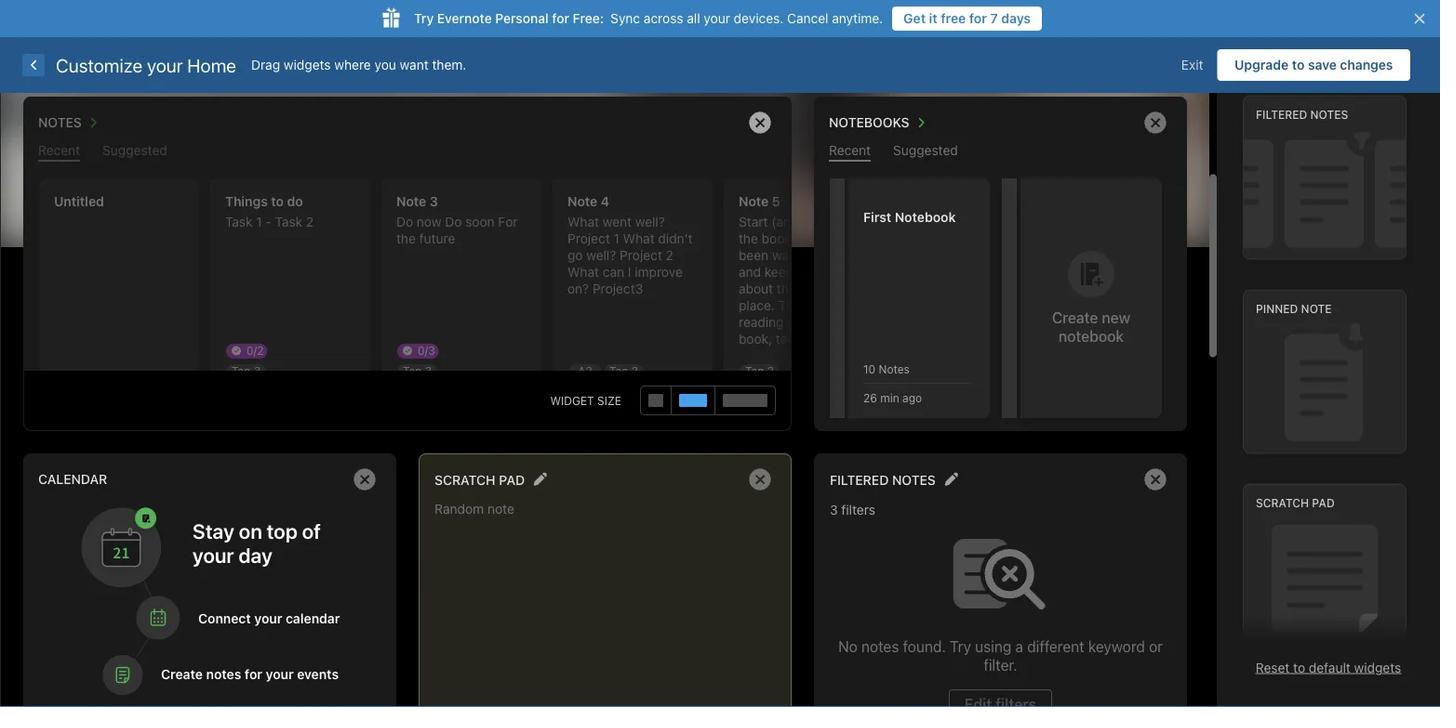 Task type: describe. For each thing, give the bounding box(es) containing it.
sync
[[610, 11, 640, 26]]

1 horizontal spatial scratch pad
[[1256, 497, 1335, 510]]

0 vertical spatial widgets
[[284, 57, 331, 73]]

1 vertical spatial your
[[147, 54, 183, 76]]

changes
[[1340, 57, 1393, 73]]

widget
[[550, 394, 594, 407]]

pinned
[[1256, 303, 1298, 316]]

anytime.
[[832, 11, 883, 26]]

friday, november 17, 2023
[[1020, 119, 1173, 132]]

days
[[1001, 11, 1031, 26]]

upgrade to save changes
[[1235, 57, 1393, 73]]

for for 7
[[969, 11, 987, 26]]

good
[[37, 115, 78, 135]]

good morning, john!
[[37, 115, 194, 135]]

0 vertical spatial filtered notes
[[1256, 108, 1348, 121]]

it
[[929, 11, 938, 26]]

0 horizontal spatial remove image
[[346, 461, 383, 499]]

john!
[[153, 115, 194, 135]]

reset to default widgets
[[1256, 661, 1401, 676]]

want
[[400, 57, 429, 73]]

customize
[[56, 54, 142, 76]]

them.
[[432, 57, 466, 73]]

0 vertical spatial your
[[704, 11, 730, 26]]

to for upgrade
[[1292, 57, 1305, 73]]

for for free:
[[552, 11, 569, 26]]

1 vertical spatial widgets
[[1354, 661, 1401, 676]]

reset to default widgets button
[[1256, 661, 1401, 676]]

scratch inside 'button'
[[434, 473, 495, 488]]

morning,
[[82, 115, 148, 135]]

where
[[334, 57, 371, 73]]

to for reset
[[1293, 661, 1305, 676]]

reset
[[1256, 661, 1290, 676]]

cancel
[[787, 11, 828, 26]]

exit button
[[1167, 49, 1217, 81]]

edit widget title image for filtered notes
[[944, 473, 958, 487]]

0 horizontal spatial scratch pad
[[434, 473, 525, 488]]

save
[[1308, 57, 1337, 73]]

customize your home
[[56, 54, 236, 76]]

all
[[687, 11, 700, 26]]

devices.
[[734, 11, 784, 26]]

friday,
[[1020, 119, 1061, 132]]

1 vertical spatial filtered notes
[[830, 473, 936, 488]]



Task type: vqa. For each thing, say whether or not it's contained in the screenshot.
Friday, November 17, 2023
yes



Task type: locate. For each thing, give the bounding box(es) containing it.
get it free for 7 days button
[[892, 7, 1042, 31]]

1 horizontal spatial widgets
[[1354, 661, 1401, 676]]

exit
[[1181, 57, 1203, 73]]

notes inside button
[[892, 473, 936, 488]]

0 vertical spatial scratch pad
[[434, 473, 525, 488]]

1 vertical spatial remove image
[[1137, 461, 1174, 499]]

filtered notes
[[1256, 108, 1348, 121], [830, 473, 936, 488]]

0 vertical spatial notes
[[1310, 108, 1348, 121]]

1 horizontal spatial filtered
[[1256, 108, 1307, 121]]

free
[[941, 11, 966, 26]]

for inside button
[[969, 11, 987, 26]]

1 for from the left
[[552, 11, 569, 26]]

0 vertical spatial filtered
[[1256, 108, 1307, 121]]

2023
[[1146, 119, 1173, 132]]

pad inside 'button'
[[499, 473, 525, 488]]

2 edit widget title image from the left
[[944, 473, 958, 487]]

try
[[414, 11, 434, 26]]

0 horizontal spatial filtered notes
[[830, 473, 936, 488]]

november
[[1064, 119, 1126, 132]]

for left 7
[[969, 11, 987, 26]]

0 horizontal spatial edit widget title image
[[533, 473, 547, 487]]

edit widget title image
[[533, 473, 547, 487], [944, 473, 958, 487]]

pad
[[499, 473, 525, 488], [1312, 497, 1335, 510]]

filtered notes button
[[830, 468, 936, 492]]

0 vertical spatial scratch
[[434, 473, 495, 488]]

widgets
[[284, 57, 331, 73], [1354, 661, 1401, 676]]

get it free for 7 days
[[904, 11, 1031, 26]]

filtered
[[1256, 108, 1307, 121], [830, 473, 889, 488]]

widget size
[[550, 394, 621, 407]]

1 horizontal spatial notes
[[1310, 108, 1348, 121]]

notes
[[1310, 108, 1348, 121], [892, 473, 936, 488]]

widget size medium image
[[679, 394, 707, 407]]

you
[[375, 57, 396, 73]]

widgets right drag
[[284, 57, 331, 73]]

0 vertical spatial remove image
[[741, 104, 779, 141]]

1 horizontal spatial remove image
[[1137, 461, 1174, 499]]

remove image
[[1137, 104, 1174, 141], [346, 461, 383, 499], [741, 461, 779, 499]]

1 horizontal spatial for
[[969, 11, 987, 26]]

free:
[[573, 11, 604, 26]]

2 horizontal spatial remove image
[[1137, 104, 1174, 141]]

home
[[187, 54, 236, 76]]

0 horizontal spatial widgets
[[284, 57, 331, 73]]

1 vertical spatial scratch pad
[[1256, 497, 1335, 510]]

for left free:
[[552, 11, 569, 26]]

1 vertical spatial to
[[1293, 661, 1305, 676]]

1 horizontal spatial remove image
[[741, 461, 779, 499]]

1 vertical spatial scratch
[[1256, 497, 1309, 510]]

0 horizontal spatial filtered
[[830, 473, 889, 488]]

drag
[[251, 57, 280, 73]]

your right all
[[704, 11, 730, 26]]

edit widget title image right scratch pad 'button'
[[533, 473, 547, 487]]

7
[[990, 11, 998, 26]]

0 horizontal spatial notes
[[892, 473, 936, 488]]

get
[[904, 11, 926, 26]]

0 horizontal spatial remove image
[[741, 104, 779, 141]]

your left 'home'
[[147, 54, 183, 76]]

scratch pad button
[[434, 468, 525, 492]]

17,
[[1129, 119, 1143, 132]]

remove image
[[741, 104, 779, 141], [1137, 461, 1174, 499]]

default
[[1309, 661, 1351, 676]]

1 edit widget title image from the left
[[533, 473, 547, 487]]

drag widgets where you want them.
[[251, 57, 466, 73]]

across
[[644, 11, 683, 26]]

widget size large image
[[723, 394, 768, 407]]

1 horizontal spatial filtered notes
[[1256, 108, 1348, 121]]

0 horizontal spatial your
[[147, 54, 183, 76]]

0 vertical spatial to
[[1292, 57, 1305, 73]]

edit widget title image right filtered notes button
[[944, 473, 958, 487]]

size
[[597, 394, 621, 407]]

1 horizontal spatial pad
[[1312, 497, 1335, 510]]

your
[[704, 11, 730, 26], [147, 54, 183, 76]]

widget size small image
[[648, 394, 663, 407]]

filtered inside filtered notes button
[[830, 473, 889, 488]]

upgrade
[[1235, 57, 1289, 73]]

try evernote personal for free: sync across all your devices. cancel anytime.
[[414, 11, 883, 26]]

1 vertical spatial filtered
[[830, 473, 889, 488]]

1 horizontal spatial your
[[704, 11, 730, 26]]

0 horizontal spatial scratch
[[434, 473, 495, 488]]

to left save
[[1292, 57, 1305, 73]]

to inside button
[[1292, 57, 1305, 73]]

note
[[1301, 303, 1332, 316]]

0 vertical spatial pad
[[499, 473, 525, 488]]

1 horizontal spatial scratch
[[1256, 497, 1309, 510]]

1 horizontal spatial edit widget title image
[[944, 473, 958, 487]]

1 vertical spatial pad
[[1312, 497, 1335, 510]]

upgrade to save changes button
[[1217, 49, 1410, 81]]

widgets right default
[[1354, 661, 1401, 676]]

evernote
[[437, 11, 492, 26]]

scratch
[[434, 473, 495, 488], [1256, 497, 1309, 510]]

0 horizontal spatial for
[[552, 11, 569, 26]]

edit widget title image for scratch pad
[[533, 473, 547, 487]]

to
[[1292, 57, 1305, 73], [1293, 661, 1305, 676]]

0 horizontal spatial pad
[[499, 473, 525, 488]]

for
[[552, 11, 569, 26], [969, 11, 987, 26]]

personal
[[495, 11, 549, 26]]

scratch pad
[[434, 473, 525, 488], [1256, 497, 1335, 510]]

1 vertical spatial notes
[[892, 473, 936, 488]]

to right reset
[[1293, 661, 1305, 676]]

pinned note
[[1256, 303, 1332, 316]]

2 for from the left
[[969, 11, 987, 26]]



